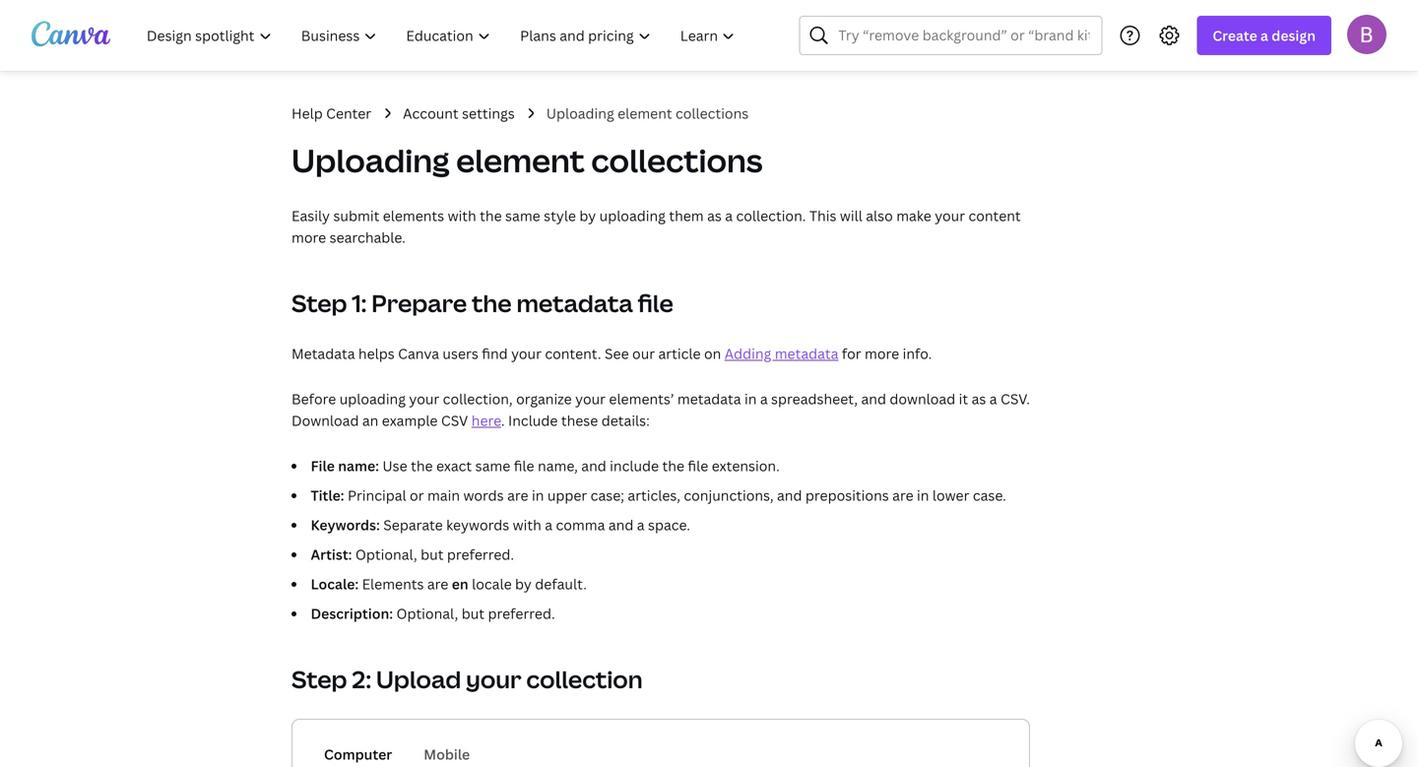 Task type: locate. For each thing, give the bounding box(es) containing it.
1 vertical spatial as
[[972, 390, 987, 408]]

uploading inside easily submit elements with the same style by uploading them as a collection. this will also make your content more searchable.
[[600, 206, 666, 225]]

and left 'download'
[[862, 390, 887, 408]]

elements
[[383, 206, 444, 225]]

keywords: separate keywords with a comma and a space.
[[311, 516, 691, 534]]

make
[[897, 206, 932, 225]]

1 step from the top
[[292, 287, 347, 319]]

title: principal or main words are in upper case; articles, conjunctions, and prepositions are in lower case.
[[311, 486, 1007, 505]]

0 horizontal spatial file
[[514, 457, 535, 475]]

1 horizontal spatial uploading
[[600, 206, 666, 225]]

locale
[[472, 575, 512, 594]]

csv.
[[1001, 390, 1030, 408]]

step
[[292, 287, 347, 319], [292, 664, 347, 696]]

the left style
[[480, 206, 502, 225]]

metadata down on
[[678, 390, 741, 408]]

metadata left for
[[775, 344, 839, 363]]

1 horizontal spatial are
[[507, 486, 529, 505]]

main
[[428, 486, 460, 505]]

0 vertical spatial step
[[292, 287, 347, 319]]

but for description:
[[462, 604, 485, 623]]

canva
[[398, 344, 439, 363]]

1 vertical spatial but
[[462, 604, 485, 623]]

0 horizontal spatial by
[[515, 575, 532, 594]]

the up find
[[472, 287, 512, 319]]

0 vertical spatial optional,
[[356, 545, 417, 564]]

1 horizontal spatial with
[[513, 516, 542, 534]]

default.
[[535, 575, 587, 594]]

1 vertical spatial by
[[515, 575, 532, 594]]

1 horizontal spatial by
[[580, 206, 596, 225]]

0 horizontal spatial but
[[421, 545, 444, 564]]

step 2: upload your collection
[[292, 664, 643, 696]]

elements'
[[609, 390, 674, 408]]

uploading
[[600, 206, 666, 225], [340, 390, 406, 408]]

metadata up content.
[[517, 287, 633, 319]]

0 vertical spatial with
[[448, 206, 477, 225]]

uploading left 'them'
[[600, 206, 666, 225]]

same left style
[[505, 206, 541, 225]]

0 horizontal spatial in
[[532, 486, 544, 505]]

1 horizontal spatial element
[[618, 104, 672, 123]]

0 horizontal spatial with
[[448, 206, 477, 225]]

a inside easily submit elements with the same style by uploading them as a collection. this will also make your content more searchable.
[[725, 206, 733, 225]]

words
[[463, 486, 504, 505]]

0 horizontal spatial uploading
[[292, 139, 450, 182]]

0 vertical spatial preferred.
[[447, 545, 514, 564]]

step left '2:'
[[292, 664, 347, 696]]

with right elements
[[448, 206, 477, 225]]

2 horizontal spatial file
[[688, 457, 709, 475]]

users
[[443, 344, 479, 363]]

on
[[704, 344, 721, 363]]

and up case;
[[582, 457, 607, 475]]

uploading right settings
[[546, 104, 614, 123]]

searchable.
[[330, 228, 406, 247]]

name:
[[338, 457, 379, 475]]

here link
[[472, 411, 501, 430]]

0 vertical spatial by
[[580, 206, 596, 225]]

bob builder image
[[1348, 15, 1387, 54]]

1 horizontal spatial uploading
[[546, 104, 614, 123]]

are
[[507, 486, 529, 505], [893, 486, 914, 505], [427, 575, 449, 594]]

with right keywords
[[513, 516, 542, 534]]

in inside before uploading your collection, organize your elements' metadata in a spreadsheet, and download it as a csv. download an example csv
[[745, 390, 757, 408]]

the
[[480, 206, 502, 225], [472, 287, 512, 319], [411, 457, 433, 475], [663, 457, 685, 475]]

collection,
[[443, 390, 513, 408]]

your up the example
[[409, 390, 440, 408]]

0 horizontal spatial element
[[456, 139, 585, 182]]

will
[[840, 206, 863, 225]]

1 horizontal spatial metadata
[[678, 390, 741, 408]]

same inside easily submit elements with the same style by uploading them as a collection. this will also make your content more searchable.
[[505, 206, 541, 225]]

by
[[580, 206, 596, 225], [515, 575, 532, 594]]

1 horizontal spatial but
[[462, 604, 485, 623]]

include
[[508, 411, 558, 430]]

include
[[610, 457, 659, 475]]

0 vertical spatial more
[[292, 228, 326, 247]]

1 vertical spatial same
[[475, 457, 511, 475]]

uploading
[[546, 104, 614, 123], [292, 139, 450, 182]]

preferred. down keywords
[[447, 545, 514, 564]]

2 horizontal spatial metadata
[[775, 344, 839, 363]]

but for artist:
[[421, 545, 444, 564]]

optional, down locale: elements are en locale by default.
[[397, 604, 458, 623]]

0 vertical spatial uploading
[[600, 206, 666, 225]]

easily submit elements with the same style by uploading them as a collection. this will also make your content more searchable.
[[292, 206, 1021, 247]]

these
[[561, 411, 598, 430]]

them
[[669, 206, 704, 225]]

your right make
[[935, 206, 966, 225]]

step left 1: at the top left
[[292, 287, 347, 319]]

0 vertical spatial but
[[421, 545, 444, 564]]

create a design
[[1213, 26, 1316, 45]]

csv
[[441, 411, 468, 430]]

articles,
[[628, 486, 681, 505]]

extension.
[[712, 457, 780, 475]]

2 vertical spatial metadata
[[678, 390, 741, 408]]

2 horizontal spatial are
[[893, 486, 914, 505]]

artist: optional, but preferred.
[[311, 545, 514, 564]]

optional, up elements
[[356, 545, 417, 564]]

more down easily at left top
[[292, 228, 326, 247]]

as right 'them'
[[707, 206, 722, 225]]

1 vertical spatial optional,
[[397, 604, 458, 623]]

but down en
[[462, 604, 485, 623]]

download
[[292, 411, 359, 430]]

1 vertical spatial with
[[513, 516, 542, 534]]

your right find
[[511, 344, 542, 363]]

are left lower
[[893, 486, 914, 505]]

0 horizontal spatial uploading
[[340, 390, 406, 408]]

1 vertical spatial uploading
[[340, 390, 406, 408]]

0 horizontal spatial as
[[707, 206, 722, 225]]

an
[[362, 411, 379, 430]]

1 vertical spatial preferred.
[[488, 604, 555, 623]]

by right style
[[580, 206, 596, 225]]

0 horizontal spatial are
[[427, 575, 449, 594]]

Try "remove background" or "brand kit" search field
[[839, 17, 1090, 54]]

see
[[605, 344, 629, 363]]

preferred. down locale
[[488, 604, 555, 623]]

with for the
[[448, 206, 477, 225]]

file left the "name,"
[[514, 457, 535, 475]]

description:
[[311, 604, 393, 623]]

a left design
[[1261, 26, 1269, 45]]

1 horizontal spatial more
[[865, 344, 900, 363]]

locale:
[[311, 575, 359, 594]]

preferred.
[[447, 545, 514, 564], [488, 604, 555, 623]]

content.
[[545, 344, 601, 363]]

step for step 1: prepare the metadata file
[[292, 287, 347, 319]]

but up locale: elements are en locale by default.
[[421, 545, 444, 564]]

0 vertical spatial same
[[505, 206, 541, 225]]

as
[[707, 206, 722, 225], [972, 390, 987, 408]]

are left en
[[427, 575, 449, 594]]

in down adding
[[745, 390, 757, 408]]

0 vertical spatial uploading element collections
[[546, 104, 749, 123]]

0 vertical spatial uploading
[[546, 104, 614, 123]]

1 horizontal spatial file
[[638, 287, 674, 319]]

are up keywords: separate keywords with a comma and a space.
[[507, 486, 529, 505]]

as inside easily submit elements with the same style by uploading them as a collection. this will also make your content more searchable.
[[707, 206, 722, 225]]

same up words
[[475, 457, 511, 475]]

0 vertical spatial metadata
[[517, 287, 633, 319]]

or
[[410, 486, 424, 505]]

more right for
[[865, 344, 900, 363]]

metadata
[[292, 344, 355, 363]]

a left comma
[[545, 516, 553, 534]]

more
[[292, 228, 326, 247], [865, 344, 900, 363]]

same
[[505, 206, 541, 225], [475, 457, 511, 475]]

file up our
[[638, 287, 674, 319]]

1 horizontal spatial in
[[745, 390, 757, 408]]

1 vertical spatial element
[[456, 139, 585, 182]]

1 horizontal spatial as
[[972, 390, 987, 408]]

in left lower
[[917, 486, 929, 505]]

a down adding
[[760, 390, 768, 408]]

uploading up an
[[340, 390, 406, 408]]

article
[[659, 344, 701, 363]]

file name: use the exact same file name, and include the file extension.
[[311, 457, 780, 475]]

here
[[472, 411, 501, 430]]

mobile button
[[416, 736, 478, 767]]

but
[[421, 545, 444, 564], [462, 604, 485, 623]]

with inside easily submit elements with the same style by uploading them as a collection. this will also make your content more searchable.
[[448, 206, 477, 225]]

before uploading your collection, organize your elements' metadata in a spreadsheet, and download it as a csv. download an example csv
[[292, 390, 1030, 430]]

as inside before uploading your collection, organize your elements' metadata in a spreadsheet, and download it as a csv. download an example csv
[[972, 390, 987, 408]]

collections
[[676, 104, 749, 123], [591, 139, 763, 182]]

account settings link
[[403, 102, 515, 124]]

in left upper
[[532, 486, 544, 505]]

submit
[[333, 206, 380, 225]]

0 vertical spatial element
[[618, 104, 672, 123]]

use
[[383, 457, 408, 475]]

as right it
[[972, 390, 987, 408]]

1 vertical spatial step
[[292, 664, 347, 696]]

file up conjunctions,
[[688, 457, 709, 475]]

helps
[[359, 344, 395, 363]]

conjunctions,
[[684, 486, 774, 505]]

2 step from the top
[[292, 664, 347, 696]]

0 vertical spatial as
[[707, 206, 722, 225]]

uploading down the center in the left top of the page
[[292, 139, 450, 182]]

the inside easily submit elements with the same style by uploading them as a collection. this will also make your content more searchable.
[[480, 206, 502, 225]]

in
[[745, 390, 757, 408], [532, 486, 544, 505], [917, 486, 929, 505]]

0 horizontal spatial more
[[292, 228, 326, 247]]

easily
[[292, 206, 330, 225]]

a left collection.
[[725, 206, 733, 225]]

locale: elements are en locale by default.
[[311, 575, 587, 594]]

and down extension.
[[777, 486, 802, 505]]

by right locale
[[515, 575, 532, 594]]



Task type: describe. For each thing, give the bounding box(es) containing it.
preferred. for artist: optional, but preferred.
[[447, 545, 514, 564]]

2 horizontal spatial in
[[917, 486, 929, 505]]

the up title: principal or main words are in upper case; articles, conjunctions, and prepositions are in lower case.
[[663, 457, 685, 475]]

step 1: prepare the metadata file
[[292, 287, 674, 319]]

artist:
[[311, 545, 352, 564]]

1 vertical spatial collections
[[591, 139, 763, 182]]

this
[[810, 206, 837, 225]]

1 vertical spatial uploading element collections
[[292, 139, 763, 182]]

file
[[311, 457, 335, 475]]

organize
[[516, 390, 572, 408]]

case.
[[973, 486, 1007, 505]]

example
[[382, 411, 438, 430]]

mobile
[[424, 745, 470, 764]]

top level navigation element
[[134, 16, 752, 55]]

before
[[292, 390, 336, 408]]

our
[[633, 344, 655, 363]]

account settings
[[403, 104, 515, 123]]

description: optional, but preferred.
[[311, 604, 555, 623]]

it
[[959, 390, 969, 408]]

elements
[[362, 575, 424, 594]]

title:
[[311, 486, 344, 505]]

create
[[1213, 26, 1258, 45]]

lower
[[933, 486, 970, 505]]

computer button
[[316, 736, 400, 767]]

your up these
[[575, 390, 606, 408]]

upper
[[548, 486, 587, 505]]

for
[[842, 344, 862, 363]]

spreadsheet,
[[771, 390, 858, 408]]

same for exact
[[475, 457, 511, 475]]

account
[[403, 104, 459, 123]]

1:
[[352, 287, 367, 319]]

and down case;
[[609, 516, 634, 534]]

space.
[[648, 516, 691, 534]]

a left space.
[[637, 516, 645, 534]]

en
[[452, 575, 469, 594]]

.
[[501, 411, 505, 430]]

style
[[544, 206, 576, 225]]

a left csv.
[[990, 390, 998, 408]]

collection.
[[736, 206, 806, 225]]

2:
[[352, 664, 371, 696]]

upload
[[376, 664, 461, 696]]

keywords
[[446, 516, 510, 534]]

optional, for description:
[[397, 604, 458, 623]]

content
[[969, 206, 1021, 225]]

comma
[[556, 516, 605, 534]]

1 vertical spatial metadata
[[775, 344, 839, 363]]

prepare
[[372, 287, 467, 319]]

case;
[[591, 486, 625, 505]]

your right upload
[[466, 664, 522, 696]]

separate
[[383, 516, 443, 534]]

name,
[[538, 457, 578, 475]]

computer
[[324, 745, 392, 764]]

principal
[[348, 486, 406, 505]]

here . include these details:
[[472, 411, 650, 430]]

keywords:
[[311, 516, 380, 534]]

help center link
[[292, 102, 372, 124]]

also
[[866, 206, 893, 225]]

0 vertical spatial collections
[[676, 104, 749, 123]]

create a design button
[[1197, 16, 1332, 55]]

the right use
[[411, 457, 433, 475]]

optional, for artist:
[[356, 545, 417, 564]]

adding metadata link
[[725, 344, 839, 363]]

step for step 2: upload your collection
[[292, 664, 347, 696]]

same for the
[[505, 206, 541, 225]]

prepositions
[[806, 486, 889, 505]]

adding
[[725, 344, 772, 363]]

help center
[[292, 104, 372, 123]]

with for a
[[513, 516, 542, 534]]

metadata inside before uploading your collection, organize your elements' metadata in a spreadsheet, and download it as a csv. download an example csv
[[678, 390, 741, 408]]

metadata helps canva users find your content. see our article on adding metadata for more info.
[[292, 344, 932, 363]]

help
[[292, 104, 323, 123]]

design
[[1272, 26, 1316, 45]]

1 vertical spatial uploading
[[292, 139, 450, 182]]

by inside easily submit elements with the same style by uploading them as a collection. this will also make your content more searchable.
[[580, 206, 596, 225]]

your inside easily submit elements with the same style by uploading them as a collection. this will also make your content more searchable.
[[935, 206, 966, 225]]

exact
[[436, 457, 472, 475]]

info.
[[903, 344, 932, 363]]

uploading inside before uploading your collection, organize your elements' metadata in a spreadsheet, and download it as a csv. download an example csv
[[340, 390, 406, 408]]

find
[[482, 344, 508, 363]]

0 horizontal spatial metadata
[[517, 287, 633, 319]]

uploading element collections link
[[546, 102, 749, 124]]

details:
[[602, 411, 650, 430]]

download
[[890, 390, 956, 408]]

a inside dropdown button
[[1261, 26, 1269, 45]]

settings
[[462, 104, 515, 123]]

1 vertical spatial more
[[865, 344, 900, 363]]

collection
[[526, 664, 643, 696]]

and inside before uploading your collection, organize your elements' metadata in a spreadsheet, and download it as a csv. download an example csv
[[862, 390, 887, 408]]

preferred. for description: optional, but preferred.
[[488, 604, 555, 623]]

more inside easily submit elements with the same style by uploading them as a collection. this will also make your content more searchable.
[[292, 228, 326, 247]]



Task type: vqa. For each thing, say whether or not it's contained in the screenshot.
the bottommost more
yes



